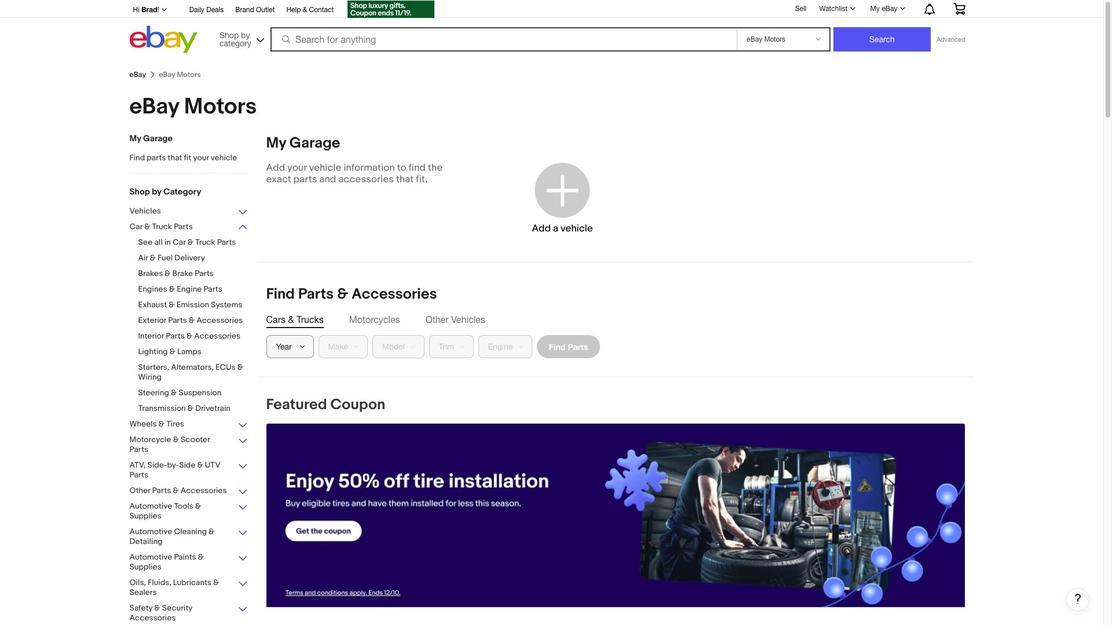 Task type: describe. For each thing, give the bounding box(es) containing it.
wiring
[[138, 372, 162, 382]]

advanced
[[937, 36, 965, 43]]

!
[[157, 6, 159, 14]]

other inside tab list
[[425, 315, 449, 325]]

0 vertical spatial truck
[[152, 222, 172, 232]]

accessories down exterior parts & accessories link
[[194, 331, 240, 341]]

fluids,
[[148, 578, 171, 588]]

parts inside add your vehicle information to find the exact parts and accessories that fit.
[[293, 174, 317, 185]]

0 horizontal spatial my garage
[[129, 133, 173, 144]]

find parts button
[[537, 335, 600, 359]]

add a vehicle
[[532, 223, 593, 234]]

ecus
[[215, 363, 236, 372]]

get the coupon image
[[348, 1, 435, 18]]

category
[[220, 39, 251, 48]]

featured coupon
[[266, 396, 385, 414]]

add a vehicle button
[[491, 146, 634, 250]]

find parts & accessories
[[266, 286, 437, 304]]

shop by category
[[129, 187, 201, 198]]

emission
[[176, 300, 209, 310]]

add your vehicle information to find the exact parts and accessories that fit.
[[266, 162, 443, 185]]

watchlist link
[[813, 2, 861, 16]]

ebay motors
[[129, 93, 257, 120]]

brad
[[141, 5, 157, 14]]

lamps
[[177, 347, 202, 357]]

& inside help & contact link
[[303, 6, 307, 14]]

hi
[[133, 6, 140, 14]]

my inside my ebay link
[[870, 5, 880, 13]]

coupon
[[330, 396, 385, 414]]

starters,
[[138, 363, 169, 372]]

parts inside button
[[568, 342, 588, 352]]

other vehicles
[[425, 315, 485, 325]]

vehicles car & truck parts see all in car & truck parts air & fuel delivery brakes & brake parts engines & engine parts exhaust & emission systems exterior parts & accessories interior parts & accessories lighting & lamps starters, alternators, ecus & wiring steering & suspension transmission & drivetrain wheels & tires motorcycle & scooter parts atv, side-by-side & utv parts other parts & accessories automotive tools & supplies automotive cleaning & detailing automotive paints & supplies oils, fluids, lubricants & sealers safety & security accessories
[[129, 206, 243, 623]]

find parts
[[549, 342, 588, 352]]

daily
[[189, 6, 204, 14]]

see all in car & truck parts link
[[138, 238, 257, 249]]

vehicle for add a vehicle
[[561, 223, 593, 234]]

category
[[163, 187, 201, 198]]

advanced link
[[931, 28, 971, 51]]

lubricants
[[173, 578, 211, 588]]

lighting
[[138, 347, 168, 357]]

my ebay link
[[864, 2, 910, 16]]

accessories
[[338, 174, 394, 185]]

0 horizontal spatial my
[[129, 133, 141, 144]]

1 horizontal spatial garage
[[290, 134, 340, 152]]

drivetrain
[[195, 404, 231, 414]]

wheels & tires button
[[129, 419, 248, 430]]

vehicle for add your vehicle information to find the exact parts and accessories that fit.
[[309, 162, 341, 174]]

shop for shop by category
[[129, 187, 150, 198]]

find parts that fit your vehicle
[[129, 153, 237, 163]]

in
[[164, 238, 171, 247]]

steering
[[138, 388, 169, 398]]

motorcycle
[[129, 435, 171, 445]]

Search for anything text field
[[272, 28, 735, 50]]

parts inside "link"
[[147, 153, 166, 163]]

my ebay
[[870, 5, 898, 13]]

0 horizontal spatial garage
[[143, 133, 173, 144]]

fit
[[184, 153, 191, 163]]

hi brad !
[[133, 5, 159, 14]]

by-
[[167, 461, 179, 470]]

oils, fluids, lubricants & sealers button
[[129, 578, 248, 599]]

1 horizontal spatial car
[[173, 238, 186, 247]]

vehicles button
[[129, 206, 248, 217]]

contact
[[309, 6, 334, 14]]

accessories inside main content
[[352, 286, 437, 304]]

automotive cleaning & detailing button
[[129, 527, 248, 548]]

motorcycle & scooter parts button
[[129, 435, 248, 456]]

cars
[[266, 315, 286, 325]]

2 supplies from the top
[[129, 562, 162, 572]]

motorcycles
[[349, 315, 400, 325]]

that inside add your vehicle information to find the exact parts and accessories that fit.
[[396, 174, 414, 185]]

information
[[344, 162, 395, 174]]

find for find parts that fit your vehicle
[[129, 153, 145, 163]]

help & contact
[[286, 6, 334, 14]]

ebay for ebay
[[129, 70, 146, 79]]

daily deals
[[189, 6, 224, 14]]

tires
[[166, 419, 184, 429]]

ebay for ebay motors
[[129, 93, 179, 120]]

engines
[[138, 284, 167, 294]]

tools
[[174, 502, 193, 512]]

your inside add your vehicle information to find the exact parts and accessories that fit.
[[287, 162, 307, 174]]

exterior
[[138, 316, 166, 326]]

1 horizontal spatial truck
[[195, 238, 215, 247]]

a
[[553, 223, 558, 234]]

find parts that fit your vehicle link
[[129, 153, 248, 164]]

1 supplies from the top
[[129, 512, 162, 521]]

outlet
[[256, 6, 275, 14]]

exhaust
[[138, 300, 167, 310]]

account navigation
[[127, 0, 974, 20]]

add for add a vehicle
[[532, 223, 551, 234]]

safety
[[129, 604, 153, 613]]

enjoy 50% off tire installation image
[[266, 424, 965, 608]]

suspension
[[179, 388, 222, 398]]

starters, alternators, ecus & wiring link
[[138, 363, 257, 383]]

ebay inside "account" navigation
[[882, 5, 898, 13]]

shop for shop by category
[[220, 30, 239, 40]]

car & truck parts button
[[129, 222, 248, 233]]

sell link
[[790, 4, 812, 13]]

brand outlet link
[[235, 4, 275, 17]]

add a vehicle image
[[532, 160, 593, 220]]

3 automotive from the top
[[129, 553, 172, 562]]

1 horizontal spatial my garage
[[266, 134, 340, 152]]

shop by category
[[220, 30, 251, 48]]



Task type: vqa. For each thing, say whether or not it's contained in the screenshot.
Transmission & Drivetrain link
yes



Task type: locate. For each thing, give the bounding box(es) containing it.
0 horizontal spatial car
[[129, 222, 143, 232]]

0 vertical spatial other
[[425, 315, 449, 325]]

exact
[[266, 174, 291, 185]]

other parts & accessories button
[[129, 486, 248, 497]]

1 vertical spatial parts
[[293, 174, 317, 185]]

accessories down 'sealers'
[[129, 613, 176, 623]]

&
[[303, 6, 307, 14], [144, 222, 150, 232], [188, 238, 193, 247], [150, 253, 156, 263], [165, 269, 171, 279], [169, 284, 175, 294], [337, 286, 348, 304], [169, 300, 175, 310], [288, 315, 294, 325], [189, 316, 195, 326], [186, 331, 192, 341], [170, 347, 175, 357], [237, 363, 243, 372], [171, 388, 177, 398], [188, 404, 194, 414], [159, 419, 165, 429], [173, 435, 179, 445], [197, 461, 203, 470], [173, 486, 179, 496], [195, 502, 201, 512], [209, 527, 215, 537], [198, 553, 204, 562], [213, 578, 219, 588], [154, 604, 160, 613]]

daily deals link
[[189, 4, 224, 17]]

None submit
[[834, 27, 931, 52]]

steering & suspension link
[[138, 388, 257, 399]]

1 vertical spatial find
[[266, 286, 295, 304]]

tab list containing cars & trucks
[[266, 313, 965, 326]]

1 horizontal spatial that
[[396, 174, 414, 185]]

1 horizontal spatial my
[[266, 134, 286, 152]]

shop down deals
[[220, 30, 239, 40]]

by
[[241, 30, 250, 40], [152, 187, 161, 198]]

the
[[428, 162, 443, 174]]

accessories up motorcycles at the left
[[352, 286, 437, 304]]

lighting & lamps link
[[138, 347, 257, 358]]

garage up and at the left top of the page
[[290, 134, 340, 152]]

vehicles inside vehicles car & truck parts see all in car & truck parts air & fuel delivery brakes & brake parts engines & engine parts exhaust & emission systems exterior parts & accessories interior parts & accessories lighting & lamps starters, alternators, ecus & wiring steering & suspension transmission & drivetrain wheels & tires motorcycle & scooter parts atv, side-by-side & utv parts other parts & accessories automotive tools & supplies automotive cleaning & detailing automotive paints & supplies oils, fluids, lubricants & sealers safety & security accessories
[[129, 206, 161, 216]]

car right in
[[173, 238, 186, 247]]

alternators,
[[171, 363, 214, 372]]

0 vertical spatial ebay
[[882, 5, 898, 13]]

exhaust & emission systems link
[[138, 300, 257, 311]]

garage
[[143, 133, 173, 144], [290, 134, 340, 152]]

add inside add your vehicle information to find the exact parts and accessories that fit.
[[266, 162, 285, 174]]

truck
[[152, 222, 172, 232], [195, 238, 215, 247]]

garage up find parts that fit your vehicle
[[143, 133, 173, 144]]

2 horizontal spatial find
[[549, 342, 566, 352]]

accessories down 'systems'
[[196, 316, 243, 326]]

transmission & drivetrain link
[[138, 404, 257, 415]]

transmission
[[138, 404, 186, 414]]

0 horizontal spatial vehicle
[[211, 153, 237, 163]]

1 vertical spatial supplies
[[129, 562, 162, 572]]

safety & security accessories button
[[129, 604, 248, 624]]

interior
[[138, 331, 164, 341]]

1 horizontal spatial vehicles
[[451, 315, 485, 325]]

accessories
[[352, 286, 437, 304], [196, 316, 243, 326], [194, 331, 240, 341], [181, 486, 227, 496], [129, 613, 176, 623]]

by for category
[[241, 30, 250, 40]]

ebay
[[882, 5, 898, 13], [129, 70, 146, 79], [129, 93, 179, 120]]

tab list inside main content
[[266, 313, 965, 326]]

by inside shop by category
[[241, 30, 250, 40]]

vehicle left 'information'
[[309, 162, 341, 174]]

None text field
[[266, 424, 965, 608]]

vehicles
[[129, 206, 161, 216], [451, 315, 485, 325]]

brakes & brake parts link
[[138, 269, 257, 280]]

parts
[[174, 222, 193, 232], [217, 238, 236, 247], [195, 269, 214, 279], [204, 284, 222, 294], [298, 286, 334, 304], [168, 316, 187, 326], [166, 331, 185, 341], [568, 342, 588, 352], [129, 445, 148, 455], [129, 470, 148, 480], [152, 486, 171, 496]]

0 horizontal spatial that
[[168, 153, 182, 163]]

0 horizontal spatial other
[[129, 486, 150, 496]]

air
[[138, 253, 148, 263]]

0 vertical spatial parts
[[147, 153, 166, 163]]

1 vertical spatial car
[[173, 238, 186, 247]]

exterior parts & accessories link
[[138, 316, 257, 327]]

add inside button
[[532, 223, 551, 234]]

supplies
[[129, 512, 162, 521], [129, 562, 162, 572]]

0 vertical spatial find
[[129, 153, 145, 163]]

1 horizontal spatial vehicle
[[309, 162, 341, 174]]

2 vertical spatial ebay
[[129, 93, 179, 120]]

tab list
[[266, 313, 965, 326]]

2 automotive from the top
[[129, 527, 172, 537]]

shop left category
[[129, 187, 150, 198]]

find inside button
[[549, 342, 566, 352]]

parts left and at the left top of the page
[[293, 174, 317, 185]]

none submit inside shop by category banner
[[834, 27, 931, 52]]

your shopping cart image
[[953, 3, 966, 14]]

see
[[138, 238, 153, 247]]

your right fit
[[193, 153, 209, 163]]

0 vertical spatial by
[[241, 30, 250, 40]]

brand
[[235, 6, 254, 14]]

vehicle inside "link"
[[211, 153, 237, 163]]

add for add your vehicle information to find the exact parts and accessories that fit.
[[266, 162, 285, 174]]

vehicle right a
[[561, 223, 593, 234]]

by left category
[[152, 187, 161, 198]]

sell
[[795, 4, 807, 13]]

wheels
[[129, 419, 157, 429]]

parts left fit
[[147, 153, 166, 163]]

atv, side-by-side & utv parts button
[[129, 461, 248, 481]]

scooter
[[181, 435, 210, 445]]

help, opens dialogs image
[[1072, 594, 1084, 605]]

that inside "find parts that fit your vehicle" "link"
[[168, 153, 182, 163]]

0 horizontal spatial find
[[129, 153, 145, 163]]

1 vertical spatial ebay
[[129, 70, 146, 79]]

find for find parts
[[549, 342, 566, 352]]

2 vertical spatial find
[[549, 342, 566, 352]]

1 vertical spatial by
[[152, 187, 161, 198]]

find
[[129, 153, 145, 163], [266, 286, 295, 304], [549, 342, 566, 352]]

my up find parts that fit your vehicle
[[129, 133, 141, 144]]

vehicles inside main content
[[451, 315, 485, 325]]

deals
[[206, 6, 224, 14]]

accessories down atv, side-by-side & utv parts dropdown button
[[181, 486, 227, 496]]

utv
[[205, 461, 220, 470]]

by down 'brand'
[[241, 30, 250, 40]]

vehicle
[[211, 153, 237, 163], [309, 162, 341, 174], [561, 223, 593, 234]]

0 horizontal spatial truck
[[152, 222, 172, 232]]

0 vertical spatial automotive
[[129, 502, 172, 512]]

my right watchlist link
[[870, 5, 880, 13]]

featured
[[266, 396, 327, 414]]

other inside vehicles car & truck parts see all in car & truck parts air & fuel delivery brakes & brake parts engines & engine parts exhaust & emission systems exterior parts & accessories interior parts & accessories lighting & lamps starters, alternators, ecus & wiring steering & suspension transmission & drivetrain wheels & tires motorcycle & scooter parts atv, side-by-side & utv parts other parts & accessories automotive tools & supplies automotive cleaning & detailing automotive paints & supplies oils, fluids, lubricants & sealers safety & security accessories
[[129, 486, 150, 496]]

your left and at the left top of the page
[[287, 162, 307, 174]]

by for category
[[152, 187, 161, 198]]

1 horizontal spatial other
[[425, 315, 449, 325]]

interior parts & accessories link
[[138, 331, 257, 342]]

1 vertical spatial vehicles
[[451, 315, 485, 325]]

paints
[[174, 553, 196, 562]]

watchlist
[[819, 5, 848, 13]]

ebay link
[[129, 70, 146, 79]]

main content
[[257, 134, 1090, 626]]

truck up all
[[152, 222, 172, 232]]

engines & engine parts link
[[138, 284, 257, 295]]

1 horizontal spatial your
[[287, 162, 307, 174]]

1 vertical spatial that
[[396, 174, 414, 185]]

find for find parts & accessories
[[266, 286, 295, 304]]

your inside "link"
[[193, 153, 209, 163]]

find
[[409, 162, 426, 174]]

brand outlet
[[235, 6, 275, 14]]

1 horizontal spatial find
[[266, 286, 295, 304]]

shop by category banner
[[127, 0, 974, 56]]

1 vertical spatial truck
[[195, 238, 215, 247]]

2 vertical spatial automotive
[[129, 553, 172, 562]]

security
[[162, 604, 192, 613]]

0 vertical spatial car
[[129, 222, 143, 232]]

0 vertical spatial vehicles
[[129, 206, 161, 216]]

0 horizontal spatial add
[[266, 162, 285, 174]]

add
[[266, 162, 285, 174], [532, 223, 551, 234]]

1 vertical spatial automotive
[[129, 527, 172, 537]]

shop inside shop by category
[[220, 30, 239, 40]]

find inside "link"
[[129, 153, 145, 163]]

2 horizontal spatial vehicle
[[561, 223, 593, 234]]

fit.
[[416, 174, 428, 185]]

automotive left the tools
[[129, 502, 172, 512]]

0 horizontal spatial shop
[[129, 187, 150, 198]]

vehicle inside add your vehicle information to find the exact parts and accessories that fit.
[[309, 162, 341, 174]]

fuel
[[158, 253, 173, 263]]

and
[[319, 174, 336, 185]]

0 vertical spatial supplies
[[129, 512, 162, 521]]

help
[[286, 6, 301, 14]]

supplies up oils,
[[129, 562, 162, 572]]

trucks
[[297, 315, 324, 325]]

engine
[[177, 284, 202, 294]]

systems
[[211, 300, 242, 310]]

automotive
[[129, 502, 172, 512], [129, 527, 172, 537], [129, 553, 172, 562]]

truck up air & fuel delivery link
[[195, 238, 215, 247]]

automotive paints & supplies button
[[129, 553, 248, 574]]

side-
[[147, 461, 167, 470]]

that left fit
[[168, 153, 182, 163]]

supplies up detailing
[[129, 512, 162, 521]]

shop
[[220, 30, 239, 40], [129, 187, 150, 198]]

1 vertical spatial add
[[532, 223, 551, 234]]

0 horizontal spatial your
[[193, 153, 209, 163]]

cars & trucks
[[266, 315, 324, 325]]

my garage up find parts that fit your vehicle
[[129, 133, 173, 144]]

automotive left cleaning
[[129, 527, 172, 537]]

automotive tools & supplies button
[[129, 502, 248, 523]]

2 horizontal spatial my
[[870, 5, 880, 13]]

0 vertical spatial shop
[[220, 30, 239, 40]]

brake
[[172, 269, 193, 279]]

add left and at the left top of the page
[[266, 162, 285, 174]]

cleaning
[[174, 527, 207, 537]]

main content containing my garage
[[257, 134, 1090, 626]]

vehicle right fit
[[211, 153, 237, 163]]

1 horizontal spatial shop
[[220, 30, 239, 40]]

add left a
[[532, 223, 551, 234]]

automotive down detailing
[[129, 553, 172, 562]]

1 horizontal spatial add
[[532, 223, 551, 234]]

0 horizontal spatial by
[[152, 187, 161, 198]]

0 vertical spatial add
[[266, 162, 285, 174]]

my garage up exact on the left top of the page
[[266, 134, 340, 152]]

sealers
[[129, 588, 157, 598]]

0 vertical spatial that
[[168, 153, 182, 163]]

1 vertical spatial shop
[[129, 187, 150, 198]]

1 automotive from the top
[[129, 502, 172, 512]]

1 horizontal spatial by
[[241, 30, 250, 40]]

vehicle inside button
[[561, 223, 593, 234]]

0 horizontal spatial vehicles
[[129, 206, 161, 216]]

car up see on the left
[[129, 222, 143, 232]]

0 horizontal spatial parts
[[147, 153, 166, 163]]

air & fuel delivery link
[[138, 253, 257, 264]]

that left fit.
[[396, 174, 414, 185]]

to
[[397, 162, 406, 174]]

shop by category button
[[214, 26, 266, 51]]

1 horizontal spatial parts
[[293, 174, 317, 185]]

oils,
[[129, 578, 146, 588]]

1 vertical spatial other
[[129, 486, 150, 496]]

that
[[168, 153, 182, 163], [396, 174, 414, 185]]

my up exact on the left top of the page
[[266, 134, 286, 152]]

help & contact link
[[286, 4, 334, 17]]



